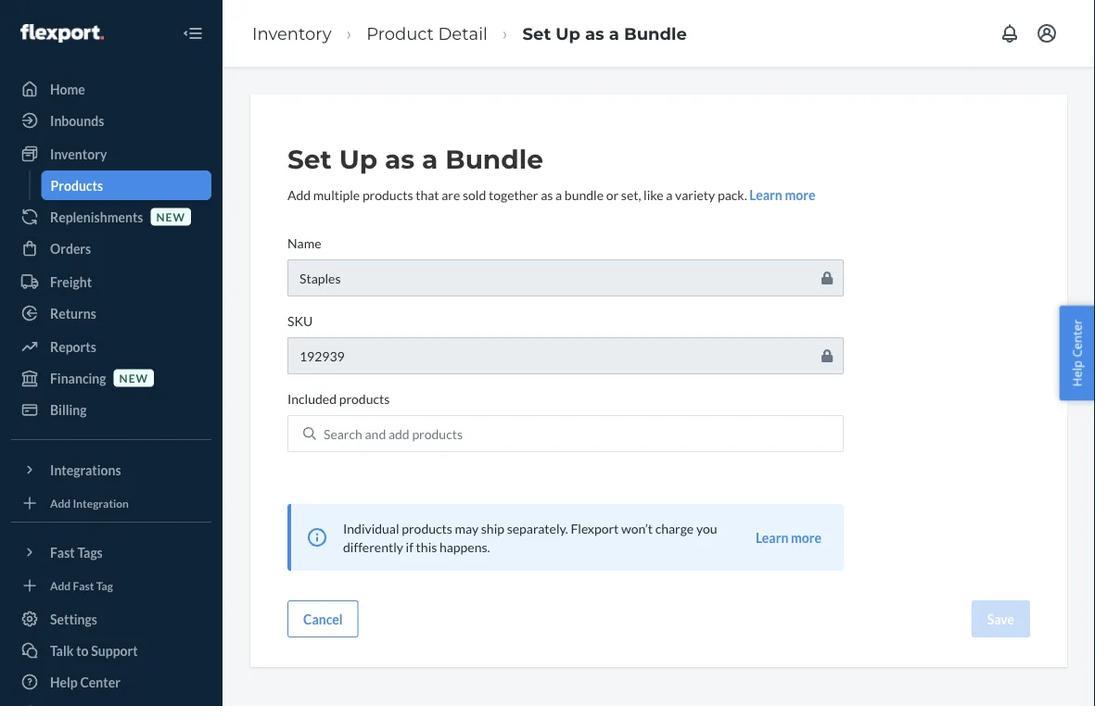 Task type: locate. For each thing, give the bounding box(es) containing it.
talk
[[50, 643, 74, 659]]

add up settings
[[50, 579, 71, 593]]

None text field
[[288, 260, 844, 297]]

add
[[288, 187, 311, 203], [50, 497, 71, 510], [50, 579, 71, 593]]

0 horizontal spatial help
[[50, 675, 78, 691]]

search
[[324, 426, 363, 442]]

learn more button right pack.
[[750, 186, 816, 204]]

0 vertical spatial help
[[1069, 361, 1086, 387]]

new for replenishments
[[156, 210, 185, 223]]

1 vertical spatial help
[[50, 675, 78, 691]]

add inside add integration link
[[50, 497, 71, 510]]

help center link
[[11, 668, 211, 698]]

help center button
[[1060, 306, 1095, 401]]

0 vertical spatial add
[[288, 187, 311, 203]]

0 vertical spatial new
[[156, 210, 185, 223]]

products up and
[[339, 391, 390, 407]]

separately.
[[507, 521, 568, 537]]

learn right pack.
[[750, 187, 783, 203]]

1 vertical spatial inventory link
[[11, 139, 211, 169]]

1 vertical spatial add
[[50, 497, 71, 510]]

reports link
[[11, 332, 211, 362]]

integrations button
[[11, 455, 211, 485]]

0 vertical spatial fast
[[50, 545, 75, 561]]

0 vertical spatial more
[[785, 187, 816, 203]]

more
[[785, 187, 816, 203], [791, 530, 822, 546]]

products up this
[[402, 521, 453, 537]]

1 vertical spatial fast
[[73, 579, 94, 593]]

products left that
[[363, 187, 413, 203]]

1 horizontal spatial new
[[156, 210, 185, 223]]

bundle
[[624, 23, 687, 43], [445, 144, 543, 175]]

set right detail
[[523, 23, 551, 43]]

inventory link
[[252, 23, 332, 43], [11, 139, 211, 169]]

new down products link
[[156, 210, 185, 223]]

learn more button right you on the right bottom
[[756, 529, 822, 547]]

0 vertical spatial set up as a bundle
[[523, 23, 687, 43]]

reports
[[50, 339, 96, 355]]

1 horizontal spatial help center
[[1069, 320, 1086, 387]]

breadcrumbs navigation
[[237, 6, 702, 60]]

name
[[288, 235, 321, 251]]

inventory link inside "breadcrumbs" navigation
[[252, 23, 332, 43]]

orders
[[50, 241, 91, 256]]

0 vertical spatial inventory link
[[252, 23, 332, 43]]

1 vertical spatial new
[[119, 371, 148, 385]]

fast
[[50, 545, 75, 561], [73, 579, 94, 593]]

up
[[556, 23, 581, 43], [339, 144, 378, 175]]

1 horizontal spatial inventory
[[252, 23, 332, 43]]

0 vertical spatial help center
[[1069, 320, 1086, 387]]

search image
[[303, 428, 316, 441]]

orders link
[[11, 234, 211, 263]]

set
[[523, 23, 551, 43], [288, 144, 332, 175]]

learn
[[750, 187, 783, 203], [756, 530, 789, 546]]

lock image
[[822, 349, 833, 364]]

center
[[1069, 320, 1086, 358], [80, 675, 121, 691]]

learn more button
[[750, 186, 816, 204], [756, 529, 822, 547]]

home
[[50, 81, 85, 97]]

help center inside "button"
[[1069, 320, 1086, 387]]

1 horizontal spatial inventory link
[[252, 23, 332, 43]]

learn right you on the right bottom
[[756, 530, 789, 546]]

0 vertical spatial up
[[556, 23, 581, 43]]

tag
[[96, 579, 113, 593]]

add left integration
[[50, 497, 71, 510]]

1 vertical spatial more
[[791, 530, 822, 546]]

0 vertical spatial bundle
[[624, 23, 687, 43]]

inbounds
[[50, 113, 104, 128]]

inventory
[[252, 23, 332, 43], [50, 146, 107, 162]]

new
[[156, 210, 185, 223], [119, 371, 148, 385]]

0 horizontal spatial new
[[119, 371, 148, 385]]

save button
[[972, 601, 1031, 638]]

0 horizontal spatial as
[[385, 144, 415, 175]]

set up as a bundle
[[523, 23, 687, 43], [288, 144, 543, 175]]

0 horizontal spatial bundle
[[445, 144, 543, 175]]

included
[[288, 391, 337, 407]]

0 vertical spatial center
[[1069, 320, 1086, 358]]

2 vertical spatial add
[[50, 579, 71, 593]]

or
[[606, 187, 619, 203]]

1 horizontal spatial center
[[1069, 320, 1086, 358]]

bundle inside "breadcrumbs" navigation
[[624, 23, 687, 43]]

products link
[[41, 171, 211, 200]]

0 horizontal spatial up
[[339, 144, 378, 175]]

1 horizontal spatial up
[[556, 23, 581, 43]]

1 vertical spatial inventory
[[50, 146, 107, 162]]

products
[[363, 187, 413, 203], [339, 391, 390, 407], [412, 426, 463, 442], [402, 521, 453, 537]]

0 horizontal spatial inventory
[[50, 146, 107, 162]]

0 horizontal spatial center
[[80, 675, 121, 691]]

add inside add fast tag link
[[50, 579, 71, 593]]

fast left tag
[[73, 579, 94, 593]]

0 horizontal spatial set
[[288, 144, 332, 175]]

freight
[[50, 274, 92, 290]]

billing link
[[11, 395, 211, 425]]

1 horizontal spatial set
[[523, 23, 551, 43]]

set up multiple
[[288, 144, 332, 175]]

set up as a bundle link
[[523, 23, 687, 43]]

variety
[[675, 187, 715, 203]]

help
[[1069, 361, 1086, 387], [50, 675, 78, 691]]

add fast tag link
[[11, 575, 211, 597]]

save
[[988, 612, 1015, 628]]

products
[[51, 178, 103, 193]]

returns
[[50, 306, 96, 321]]

1 vertical spatial up
[[339, 144, 378, 175]]

0 vertical spatial set
[[523, 23, 551, 43]]

add left multiple
[[288, 187, 311, 203]]

2 horizontal spatial as
[[585, 23, 604, 43]]

0 vertical spatial inventory
[[252, 23, 332, 43]]

None text field
[[288, 338, 844, 375]]

1 vertical spatial learn
[[756, 530, 789, 546]]

talk to support
[[50, 643, 138, 659]]

help center
[[1069, 320, 1086, 387], [50, 675, 121, 691]]

flexport
[[571, 521, 619, 537]]

1 vertical spatial help center
[[50, 675, 121, 691]]

new down reports link
[[119, 371, 148, 385]]

fast left the tags
[[50, 545, 75, 561]]

0 vertical spatial as
[[585, 23, 604, 43]]

1 horizontal spatial bundle
[[624, 23, 687, 43]]

1 horizontal spatial help
[[1069, 361, 1086, 387]]

a
[[609, 23, 620, 43], [422, 144, 438, 175], [556, 187, 562, 203], [666, 187, 673, 203]]

talk to support button
[[11, 636, 211, 666]]

charge
[[655, 521, 694, 537]]

together
[[489, 187, 538, 203]]

returns link
[[11, 299, 211, 328]]

freight link
[[11, 267, 211, 297]]

product detail link
[[367, 23, 488, 43]]

1 vertical spatial center
[[80, 675, 121, 691]]

0 vertical spatial learn
[[750, 187, 783, 203]]

as
[[585, 23, 604, 43], [385, 144, 415, 175], [541, 187, 553, 203]]

1 vertical spatial set
[[288, 144, 332, 175]]

1 horizontal spatial as
[[541, 187, 553, 203]]

0 horizontal spatial inventory link
[[11, 139, 211, 169]]

search and add products
[[324, 426, 463, 442]]

as inside "breadcrumbs" navigation
[[585, 23, 604, 43]]

happens.
[[440, 539, 490, 555]]

included products
[[288, 391, 390, 407]]

are
[[442, 187, 460, 203]]



Task type: vqa. For each thing, say whether or not it's contained in the screenshot.
as to the middle
yes



Task type: describe. For each thing, give the bounding box(es) containing it.
to
[[76, 643, 89, 659]]

0 horizontal spatial help center
[[50, 675, 121, 691]]

open account menu image
[[1036, 22, 1058, 45]]

integration
[[73, 497, 129, 510]]

set up as a bundle inside "breadcrumbs" navigation
[[523, 23, 687, 43]]

if
[[406, 539, 414, 555]]

financing
[[50, 371, 106, 386]]

product detail
[[367, 23, 488, 43]]

integrations
[[50, 462, 121, 478]]

open notifications image
[[999, 22, 1021, 45]]

1 vertical spatial set up as a bundle
[[288, 144, 543, 175]]

help inside help center "button"
[[1069, 361, 1086, 387]]

sku
[[288, 313, 313, 329]]

home link
[[11, 74, 211, 104]]

learn more
[[756, 530, 822, 546]]

close navigation image
[[182, 22, 204, 45]]

tags
[[77, 545, 103, 561]]

set inside "breadcrumbs" navigation
[[523, 23, 551, 43]]

1 vertical spatial as
[[385, 144, 415, 175]]

more inside button
[[791, 530, 822, 546]]

0 vertical spatial learn more button
[[750, 186, 816, 204]]

you
[[697, 521, 717, 537]]

add
[[389, 426, 410, 442]]

lock image
[[822, 271, 833, 286]]

inbounds link
[[11, 106, 211, 135]]

inventory inside "breadcrumbs" navigation
[[252, 23, 332, 43]]

fast tags button
[[11, 538, 211, 568]]

cancel
[[303, 612, 343, 628]]

individual products may ship separately. flexport won't charge you differently if this happens.
[[343, 521, 717, 555]]

billing
[[50, 402, 87, 418]]

up inside "breadcrumbs" navigation
[[556, 23, 581, 43]]

bundle
[[565, 187, 604, 203]]

detail
[[438, 23, 488, 43]]

products right add
[[412, 426, 463, 442]]

support
[[91, 643, 138, 659]]

add fast tag
[[50, 579, 113, 593]]

ship
[[481, 521, 505, 537]]

fast tags
[[50, 545, 103, 561]]

set,
[[621, 187, 641, 203]]

settings link
[[11, 605, 211, 634]]

that
[[416, 187, 439, 203]]

flexport logo image
[[20, 24, 104, 43]]

add for add multiple products that are sold together as a bundle or set, like a variety pack. learn more
[[288, 187, 311, 203]]

like
[[644, 187, 664, 203]]

products inside individual products may ship separately. flexport won't charge you differently if this happens.
[[402, 521, 453, 537]]

differently
[[343, 539, 403, 555]]

product
[[367, 23, 434, 43]]

replenishments
[[50, 209, 143, 225]]

a inside navigation
[[609, 23, 620, 43]]

help inside help center link
[[50, 675, 78, 691]]

won't
[[621, 521, 653, 537]]

individual
[[343, 521, 399, 537]]

1 vertical spatial bundle
[[445, 144, 543, 175]]

center inside "button"
[[1069, 320, 1086, 358]]

add multiple products that are sold together as a bundle or set, like a variety pack. learn more
[[288, 187, 816, 203]]

add integration link
[[11, 493, 211, 515]]

cancel button
[[288, 601, 359, 638]]

this
[[416, 539, 437, 555]]

add integration
[[50, 497, 129, 510]]

1 vertical spatial learn more button
[[756, 529, 822, 547]]

add for add integration
[[50, 497, 71, 510]]

fast inside dropdown button
[[50, 545, 75, 561]]

and
[[365, 426, 386, 442]]

new for financing
[[119, 371, 148, 385]]

add for add fast tag
[[50, 579, 71, 593]]

settings
[[50, 612, 97, 628]]

pack.
[[718, 187, 747, 203]]

may
[[455, 521, 479, 537]]

sold
[[463, 187, 486, 203]]

multiple
[[313, 187, 360, 203]]

2 vertical spatial as
[[541, 187, 553, 203]]



